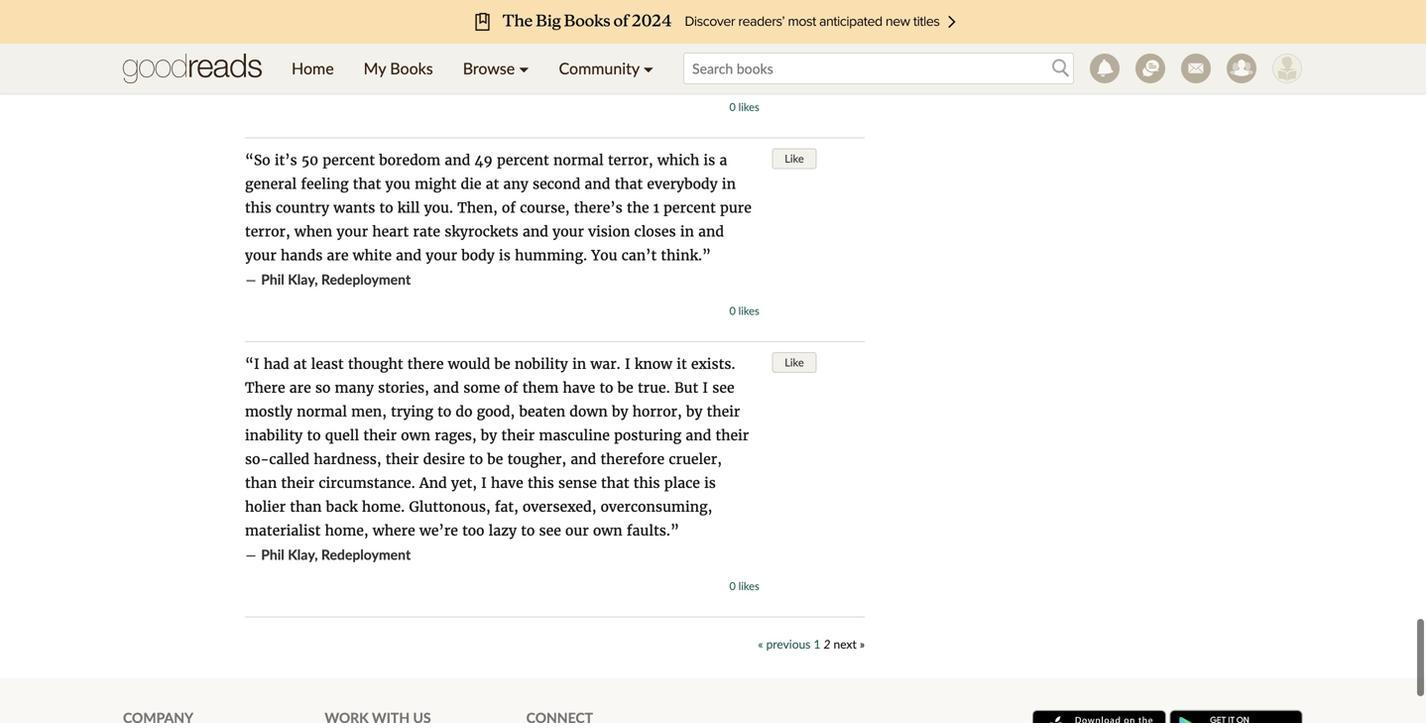 Task type: locate. For each thing, give the bounding box(es) containing it.
0 likes link up «
[[730, 579, 760, 593]]

by down but
[[686, 403, 703, 421]]

1 likes from the top
[[739, 100, 760, 114]]

0 vertical spatial like link
[[772, 16, 817, 37]]

2 vertical spatial redeployment
[[321, 546, 411, 563]]

0 likes link for "so it's 50 percent boredom and 49 percent normal terror, which is a general feeling that you might die at any second and that everybody in this country wants to kill you. then, of course, there's the 1 percent pure terror, when your heart rate skyrockets and your vision closes in and your hands are white and your body is humming. you can't think."
[[730, 304, 760, 318]]

and up deep
[[465, 19, 491, 37]]

1 horizontal spatial own
[[593, 522, 623, 540]]

2 vertical spatial redeployment link
[[321, 546, 411, 563]]

2 like link from the top
[[772, 148, 817, 169]]

redeployment link down home,
[[321, 546, 411, 563]]

▾ right into
[[519, 59, 529, 78]]

2 redeployment link from the top
[[321, 271, 411, 288]]

0 horizontal spatial in
[[573, 355, 587, 373]]

terror, left which
[[608, 151, 653, 169]]

0 horizontal spatial 1
[[654, 199, 660, 217]]

"where the universe is rational and the god watching over maneuvers us like chess pieces, his fingers deep into the sides of the world." ― phil klay, redeployment
[[245, 19, 752, 85]]

holier
[[245, 498, 286, 516]]

like link for "where the universe is rational and the god watching over maneuvers us like chess pieces, his fingers deep into the sides of the world."
[[772, 16, 817, 37]]

war.
[[591, 355, 621, 373]]

1 vertical spatial likes
[[739, 304, 760, 318]]

1 horizontal spatial are
[[327, 247, 349, 264]]

1 vertical spatial at
[[294, 355, 307, 373]]

― down "materialist"
[[245, 546, 257, 564]]

klay, down chess
[[288, 67, 318, 84]]

phil inside "so it's 50 percent boredom and 49 percent normal terror, which is a general feeling that you might die at any second and that everybody in this country wants to kill you. then, of course, there's the 1 percent pure terror, when your heart rate skyrockets and your vision closes in and your hands are white and your body is humming. you can't think." ― phil klay, redeployment
[[261, 271, 285, 288]]

normal inside "i had at least thought there would be nobility in war. i know it exists. there are so many stories, and some of them have to be true. but i see mostly normal men, trying to do good, beaten down by horror, by their inability to quell their own rages, by their masculine posturing and their so-called hardness, their desire to be tougher, and therefore crueler, than their circumstance. and yet, i have this sense that this place is holier than back home. gluttonous, fat, oversexed, overconsuming, materialist home, where we're too lazy to see our own faults." ― phil klay, redeployment
[[297, 403, 347, 421]]

at right die
[[486, 175, 499, 193]]

2 vertical spatial likes
[[739, 579, 760, 593]]

like
[[245, 43, 270, 61]]

3 redeployment link from the top
[[321, 546, 411, 563]]

1 vertical spatial own
[[593, 522, 623, 540]]

1 vertical spatial ―
[[245, 271, 257, 289]]

watching
[[553, 19, 617, 37]]

it
[[677, 355, 687, 373]]

are left so
[[290, 379, 311, 397]]

1 vertical spatial i
[[703, 379, 708, 397]]

to up yet,
[[469, 450, 483, 468]]

phil
[[261, 67, 285, 84], [261, 271, 285, 288], [261, 546, 285, 563]]

are
[[327, 247, 349, 264], [290, 379, 311, 397]]

hands
[[281, 247, 323, 264]]

1 vertical spatial 1
[[814, 637, 821, 651]]

1 horizontal spatial have
[[563, 379, 596, 397]]

that
[[353, 175, 381, 193], [615, 175, 643, 193], [601, 474, 630, 492]]

1 vertical spatial have
[[491, 474, 524, 492]]

2 klay, from the top
[[288, 271, 318, 288]]

1 horizontal spatial in
[[680, 223, 694, 241]]

2 0 likes link from the top
[[730, 304, 760, 318]]

0 likes link down us
[[730, 100, 760, 114]]

klay, down hands
[[288, 271, 318, 288]]

1 vertical spatial like
[[785, 152, 804, 165]]

this
[[245, 199, 272, 217], [528, 474, 554, 492], [634, 474, 660, 492]]

phil down hands
[[261, 271, 285, 288]]

percent up any
[[497, 151, 549, 169]]

normal down so
[[297, 403, 347, 421]]

see down the oversexed,
[[539, 522, 561, 540]]

and down rate
[[396, 247, 422, 264]]

0 horizontal spatial see
[[539, 522, 561, 540]]

0 for "so it's 50 percent boredom and 49 percent normal terror, which is a general feeling that you might die at any second and that everybody in this country wants to kill you. then, of course, there's the 1 percent pure terror, when your heart rate skyrockets and your vision closes in and your hands are white and your body is humming. you can't think."
[[730, 304, 736, 318]]

terror,
[[608, 151, 653, 169], [245, 223, 290, 241]]

1 vertical spatial redeployment link
[[321, 271, 411, 288]]

1 vertical spatial 0
[[730, 304, 736, 318]]

to inside "so it's 50 percent boredom and 49 percent normal terror, which is a general feeling that you might die at any second and that everybody in this country wants to kill you. then, of course, there's the 1 percent pure terror, when your heart rate skyrockets and your vision closes in and your hands are white and your body is humming. you can't think." ― phil klay, redeployment
[[380, 199, 393, 217]]

2 vertical spatial like
[[785, 356, 804, 369]]

i
[[625, 355, 631, 373], [703, 379, 708, 397], [481, 474, 487, 492]]

like right "exists."
[[785, 356, 804, 369]]

2 vertical spatial in
[[573, 355, 587, 373]]

have up fat,
[[491, 474, 524, 492]]

2 vertical spatial i
[[481, 474, 487, 492]]

like link right a
[[772, 148, 817, 169]]

1 vertical spatial of
[[502, 199, 516, 217]]

of inside "where the universe is rational and the god watching over maneuvers us like chess pieces, his fingers deep into the sides of the world." ― phil klay, redeployment
[[583, 43, 597, 61]]

deep
[[449, 43, 481, 61]]

2 vertical spatial 0
[[730, 579, 736, 593]]

1 vertical spatial 0 likes link
[[730, 304, 760, 318]]

1 klay, from the top
[[288, 67, 318, 84]]

percent
[[323, 151, 375, 169], [497, 151, 549, 169], [664, 199, 716, 217]]

normal up second
[[554, 151, 604, 169]]

redeployment down home,
[[321, 546, 411, 563]]

― up "i
[[245, 271, 257, 289]]

0 horizontal spatial own
[[401, 427, 431, 445]]

«
[[758, 637, 764, 651]]

0 horizontal spatial at
[[294, 355, 307, 373]]

maneuvers
[[656, 19, 732, 37]]

1 inside "so it's 50 percent boredom and 49 percent normal terror, which is a general feeling that you might die at any second and that everybody in this country wants to kill you. then, of course, there's the 1 percent pure terror, when your heart rate skyrockets and your vision closes in and your hands are white and your body is humming. you can't think." ― phil klay, redeployment
[[654, 199, 660, 217]]

0 horizontal spatial have
[[491, 474, 524, 492]]

2 horizontal spatial in
[[722, 175, 736, 193]]

2 vertical spatial 0 likes link
[[730, 579, 760, 593]]

redeployment down 'white'
[[321, 271, 411, 288]]

1 horizontal spatial than
[[290, 498, 322, 516]]

0 horizontal spatial normal
[[297, 403, 347, 421]]

▾ for browse ▾
[[519, 59, 529, 78]]

like link right us
[[772, 16, 817, 37]]

0 for "where the universe is rational and the god watching over maneuvers us like chess pieces, his fingers deep into the sides of the world."
[[730, 100, 736, 114]]

1 horizontal spatial normal
[[554, 151, 604, 169]]

that up there's
[[615, 175, 643, 193]]

own down "trying"
[[401, 427, 431, 445]]

1 horizontal spatial i
[[625, 355, 631, 373]]

« previous 1 2 next »
[[758, 637, 865, 651]]

0 vertical spatial normal
[[554, 151, 604, 169]]

white
[[353, 247, 392, 264]]

klay, down "materialist"
[[288, 546, 318, 563]]

0 vertical spatial 0 likes
[[730, 100, 760, 114]]

0 vertical spatial redeployment link
[[321, 67, 411, 84]]

to left kill on the left
[[380, 199, 393, 217]]

of down watching at the top left
[[583, 43, 597, 61]]

body
[[462, 247, 495, 264]]

download app for android image
[[1170, 710, 1304, 723]]

are inside "i had at least thought there would be nobility in war. i know it exists. there are so many stories, and some of them have to be true. but i see mostly normal men, trying to do good, beaten down by horror, by their inability to quell their own rages, by their masculine posturing and their so-called hardness, their desire to be tougher, and therefore crueler, than their circumstance. and yet, i have this sense that this place is holier than back home. gluttonous, fat, oversexed, overconsuming, materialist home, where we're too lazy to see our own faults." ― phil klay, redeployment
[[290, 379, 311, 397]]

1 like from the top
[[785, 19, 804, 33]]

percent down 'everybody' in the top of the page
[[664, 199, 716, 217]]

1 0 likes link from the top
[[730, 100, 760, 114]]

menu
[[277, 44, 669, 93]]

2 redeployment from the top
[[321, 271, 411, 288]]

0 vertical spatial have
[[563, 379, 596, 397]]

to
[[380, 199, 393, 217], [600, 379, 614, 397], [438, 403, 452, 421], [307, 427, 321, 445], [469, 450, 483, 468], [521, 522, 535, 540]]

be up some
[[495, 355, 511, 373]]

0 horizontal spatial are
[[290, 379, 311, 397]]

friend requests image
[[1227, 54, 1257, 83]]

is right body
[[499, 247, 511, 264]]

be left tougher,
[[487, 450, 503, 468]]

the down god
[[518, 43, 540, 61]]

like for "so it's 50 percent boredom and 49 percent normal terror, which is a general feeling that you might die at any second and that everybody in this country wants to kill you. then, of course, there's the 1 percent pure terror, when your heart rate skyrockets and your vision closes in and your hands are white and your body is humming. you can't think."
[[785, 152, 804, 165]]

2 0 from the top
[[730, 304, 736, 318]]

that inside "i had at least thought there would be nobility in war. i know it exists. there are so many stories, and some of them have to be true. but i see mostly normal men, trying to do good, beaten down by horror, by their inability to quell their own rages, by their masculine posturing and their so-called hardness, their desire to be tougher, and therefore crueler, than their circumstance. and yet, i have this sense that this place is holier than back home. gluttonous, fat, oversexed, overconsuming, materialist home, where we're too lazy to see our own faults." ― phil klay, redeployment
[[601, 474, 630, 492]]

menu containing home
[[277, 44, 669, 93]]

are down when
[[327, 247, 349, 264]]

3 ― from the top
[[245, 546, 257, 564]]

community
[[559, 59, 640, 78]]

where
[[373, 522, 415, 540]]

everybody
[[647, 175, 718, 193]]

1 up the closes
[[654, 199, 660, 217]]

we're
[[420, 522, 458, 540]]

this down 'general'
[[245, 199, 272, 217]]

0 vertical spatial phil
[[261, 67, 285, 84]]

2 likes from the top
[[739, 304, 760, 318]]

your
[[337, 223, 368, 241], [553, 223, 584, 241], [245, 247, 277, 264], [426, 247, 457, 264]]

2 vertical spatial phil
[[261, 546, 285, 563]]

than
[[245, 474, 277, 492], [290, 498, 322, 516]]

0 vertical spatial redeployment
[[321, 67, 411, 84]]

do
[[456, 403, 473, 421]]

1 like link from the top
[[772, 16, 817, 37]]

second
[[533, 175, 581, 193]]

1 phil from the top
[[261, 67, 285, 84]]

1 left 2
[[814, 637, 821, 651]]

when
[[295, 223, 333, 241]]

heart
[[372, 223, 409, 241]]

that down therefore on the left bottom of the page
[[601, 474, 630, 492]]

▾ inside "browse ▾" dropdown button
[[519, 59, 529, 78]]

stories,
[[378, 379, 429, 397]]

1 vertical spatial like link
[[772, 148, 817, 169]]

3 0 likes from the top
[[730, 579, 760, 593]]

and down course,
[[523, 223, 549, 241]]

skyrockets
[[445, 223, 519, 241]]

0 vertical spatial at
[[486, 175, 499, 193]]

3 0 likes link from the top
[[730, 579, 760, 593]]

wants
[[334, 199, 375, 217]]

is left a
[[704, 151, 716, 169]]

3 likes from the top
[[739, 579, 760, 593]]

have up down
[[563, 379, 596, 397]]

3 klay, from the top
[[288, 546, 318, 563]]

1 vertical spatial phil
[[261, 271, 285, 288]]

is right the place
[[705, 474, 716, 492]]

3 like link from the top
[[772, 352, 817, 373]]

0 vertical spatial than
[[245, 474, 277, 492]]

own right our
[[593, 522, 623, 540]]

1 redeployment from the top
[[321, 67, 411, 84]]

rages,
[[435, 427, 477, 445]]

in up think."
[[680, 223, 694, 241]]

this up overconsuming,
[[634, 474, 660, 492]]

▾ down over
[[644, 59, 654, 78]]

2 vertical spatial klay,
[[288, 546, 318, 563]]

terror, up hands
[[245, 223, 290, 241]]

0 vertical spatial 1
[[654, 199, 660, 217]]

normal
[[554, 151, 604, 169], [297, 403, 347, 421]]

percent up feeling
[[323, 151, 375, 169]]

oversexed,
[[523, 498, 597, 516]]

it's
[[275, 151, 297, 169]]

0 horizontal spatial than
[[245, 474, 277, 492]]

0 vertical spatial 0 likes link
[[730, 100, 760, 114]]

of down any
[[502, 199, 516, 217]]

by right down
[[612, 403, 629, 421]]

and up there's
[[585, 175, 611, 193]]

2 horizontal spatial i
[[703, 379, 708, 397]]

of up good,
[[505, 379, 518, 397]]

world."
[[628, 43, 681, 61]]

1 vertical spatial be
[[618, 379, 634, 397]]

0 vertical spatial like
[[785, 19, 804, 33]]

i right but
[[703, 379, 708, 397]]

"i
[[245, 355, 260, 373]]

redeployment inside "where the universe is rational and the god watching over maneuvers us like chess pieces, his fingers deep into the sides of the world." ― phil klay, redeployment
[[321, 67, 411, 84]]

0 likes for "so it's 50 percent boredom and 49 percent normal terror, which is a general feeling that you might die at any second and that everybody in this country wants to kill you. then, of course, there's the 1 percent pure terror, when your heart rate skyrockets and your vision closes in and your hands are white and your body is humming. you can't think."
[[730, 304, 760, 318]]

this down tougher,
[[528, 474, 554, 492]]

phil inside "i had at least thought there would be nobility in war. i know it exists. there are so many stories, and some of them have to be true. but i see mostly normal men, trying to do good, beaten down by horror, by their inability to quell their own rages, by their masculine posturing and their so-called hardness, their desire to be tougher, and therefore crueler, than their circumstance. and yet, i have this sense that this place is holier than back home. gluttonous, fat, oversexed, overconsuming, materialist home, where we're too lazy to see our own faults." ― phil klay, redeployment
[[261, 546, 285, 563]]

3 phil from the top
[[261, 546, 285, 563]]

0 vertical spatial likes
[[739, 100, 760, 114]]

redeployment link down his
[[321, 67, 411, 84]]

phil down like
[[261, 67, 285, 84]]

you
[[386, 175, 411, 193]]

0 likes link
[[730, 100, 760, 114], [730, 304, 760, 318], [730, 579, 760, 593]]

"i had at least thought there would be nobility in war. i know it exists. there are so many stories, and some of them have to be true. but i see mostly normal men, trying to do good, beaten down by horror, by their inability to quell their own rages, by their masculine posturing and their so-called hardness, their desire to be tougher, and therefore crueler, than their circumstance. and yet, i have this sense that this place is holier than back home. gluttonous, fat, oversexed, overconsuming, materialist home, where we're too lazy to see our own faults." ― phil klay, redeployment
[[245, 355, 749, 564]]

3 redeployment from the top
[[321, 546, 411, 563]]

own
[[401, 427, 431, 445], [593, 522, 623, 540]]

0 vertical spatial of
[[583, 43, 597, 61]]

fingers
[[396, 43, 445, 61]]

1 vertical spatial klay,
[[288, 271, 318, 288]]

0 likes up «
[[730, 579, 760, 593]]

1 vertical spatial 0 likes
[[730, 304, 760, 318]]

0 likes
[[730, 100, 760, 114], [730, 304, 760, 318], [730, 579, 760, 593]]

redeployment down his
[[321, 67, 411, 84]]

klay,
[[288, 67, 318, 84], [288, 271, 318, 288], [288, 546, 318, 563]]

the up the closes
[[627, 199, 649, 217]]

0 likes link up "exists."
[[730, 304, 760, 318]]

closes
[[635, 223, 676, 241]]

▾
[[519, 59, 529, 78], [644, 59, 654, 78]]

2 vertical spatial ―
[[245, 546, 257, 564]]

of inside "so it's 50 percent boredom and 49 percent normal terror, which is a general feeling that you might die at any second and that everybody in this country wants to kill you. then, of course, there's the 1 percent pure terror, when your heart rate skyrockets and your vision closes in and your hands are white and your body is humming. you can't think." ― phil klay, redeployment
[[502, 199, 516, 217]]

▾ for community ▾
[[644, 59, 654, 78]]

▾ inside community ▾ dropdown button
[[644, 59, 654, 78]]

i right yet,
[[481, 474, 487, 492]]

0 likes link for "i had at least thought there would be nobility in war. i know it exists. there are so many stories, and some of them have to be true. but i see mostly normal men, trying to do good, beaten down by horror, by their inability to quell their own rages, by their masculine posturing and their so-called hardness, their desire to be tougher, and therefore crueler, than their circumstance. and yet, i have this sense that this place is holier than back home. gluttonous, fat, oversexed, overconsuming, materialist home, where we're too lazy to see our own faults."
[[730, 579, 760, 593]]

2 ▾ from the left
[[644, 59, 654, 78]]

1 0 likes from the top
[[730, 100, 760, 114]]

in
[[722, 175, 736, 193], [680, 223, 694, 241], [573, 355, 587, 373]]

materialist
[[245, 522, 321, 540]]

than down the so-
[[245, 474, 277, 492]]

2 like from the top
[[785, 152, 804, 165]]

their
[[707, 403, 741, 421], [364, 427, 397, 445], [502, 427, 535, 445], [716, 427, 749, 445], [386, 450, 419, 468], [281, 474, 315, 492]]

1 0 from the top
[[730, 100, 736, 114]]

0 vertical spatial 0
[[730, 100, 736, 114]]

so-
[[245, 450, 269, 468]]

at right had
[[294, 355, 307, 373]]

1
[[654, 199, 660, 217], [814, 637, 821, 651]]

0 vertical spatial terror,
[[608, 151, 653, 169]]

the
[[301, 19, 323, 37], [495, 19, 518, 37], [518, 43, 540, 61], [601, 43, 624, 61], [627, 199, 649, 217]]

might
[[415, 175, 457, 193]]

1 horizontal spatial at
[[486, 175, 499, 193]]

circumstance.
[[319, 474, 415, 492]]

1 vertical spatial redeployment
[[321, 271, 411, 288]]

1 ― from the top
[[245, 67, 257, 85]]

at
[[486, 175, 499, 193], [294, 355, 307, 373]]

2 ― from the top
[[245, 271, 257, 289]]

2 horizontal spatial by
[[686, 403, 703, 421]]

are inside "so it's 50 percent boredom and 49 percent normal terror, which is a general feeling that you might die at any second and that everybody in this country wants to kill you. then, of course, there's the 1 percent pure terror, when your heart rate skyrockets and your vision closes in and your hands are white and your body is humming. you can't think." ― phil klay, redeployment
[[327, 247, 349, 264]]

and up do
[[434, 379, 459, 397]]

this inside "so it's 50 percent boredom and 49 percent normal terror, which is a general feeling that you might die at any second and that everybody in this country wants to kill you. then, of course, there's the 1 percent pure terror, when your heart rate skyrockets and your vision closes in and your hands are white and your body is humming. you can't think." ― phil klay, redeployment
[[245, 199, 272, 217]]

2 phil from the top
[[261, 271, 285, 288]]

"so
[[245, 151, 270, 169]]

like right us
[[785, 19, 804, 33]]

see
[[713, 379, 735, 397], [539, 522, 561, 540]]

like for "where the universe is rational and the god watching over maneuvers us like chess pieces, his fingers deep into the sides of the world."
[[785, 19, 804, 33]]

and up crueler,
[[686, 427, 712, 445]]

2 vertical spatial 0 likes
[[730, 579, 760, 593]]

than up "materialist"
[[290, 498, 322, 516]]

by
[[612, 403, 629, 421], [686, 403, 703, 421], [481, 427, 497, 445]]

download app for ios image
[[1033, 710, 1167, 723]]

likes for "so it's 50 percent boredom and 49 percent normal terror, which is a general feeling that you might die at any second and that everybody in this country wants to kill you. then, of course, there's the 1 percent pure terror, when your heart rate skyrockets and your vision closes in and your hands are white and your body is humming. you can't think."
[[739, 304, 760, 318]]

3 0 from the top
[[730, 579, 736, 593]]

had
[[264, 355, 289, 373]]

1 horizontal spatial 1
[[814, 637, 821, 651]]

like link right "exists."
[[772, 352, 817, 373]]

see down "exists."
[[713, 379, 735, 397]]

be left true. on the left bottom of the page
[[618, 379, 634, 397]]

0 horizontal spatial ▾
[[519, 59, 529, 78]]

3 like from the top
[[785, 356, 804, 369]]

there
[[245, 379, 285, 397]]

but
[[675, 379, 699, 397]]

the down over
[[601, 43, 624, 61]]

is inside "where the universe is rational and the god watching over maneuvers us like chess pieces, his fingers deep into the sides of the world." ― phil klay, redeployment
[[391, 19, 403, 37]]

0 vertical spatial are
[[327, 247, 349, 264]]

redeployment link for you
[[321, 271, 411, 288]]

like right a
[[785, 152, 804, 165]]

phil down "materialist"
[[261, 546, 285, 563]]

0
[[730, 100, 736, 114], [730, 304, 736, 318], [730, 579, 736, 593]]

klay, inside "where the universe is rational and the god watching over maneuvers us like chess pieces, his fingers deep into the sides of the world." ― phil klay, redeployment
[[288, 67, 318, 84]]

mostly
[[245, 403, 293, 421]]

― down like
[[245, 67, 257, 85]]

1 ▾ from the left
[[519, 59, 529, 78]]

true.
[[638, 379, 670, 397]]

in down a
[[722, 175, 736, 193]]

1 vertical spatial normal
[[297, 403, 347, 421]]

0 vertical spatial see
[[713, 379, 735, 397]]

2 0 likes from the top
[[730, 304, 760, 318]]

―
[[245, 67, 257, 85], [245, 271, 257, 289], [245, 546, 257, 564]]

boredom
[[379, 151, 441, 169]]

0 horizontal spatial terror,
[[245, 223, 290, 241]]

sam green image
[[1273, 54, 1303, 83]]

my group discussions image
[[1136, 54, 1166, 83]]

0 vertical spatial ―
[[245, 67, 257, 85]]

in left war.
[[573, 355, 587, 373]]

1 vertical spatial are
[[290, 379, 311, 397]]

2 vertical spatial of
[[505, 379, 518, 397]]

of
[[583, 43, 597, 61], [502, 199, 516, 217], [505, 379, 518, 397]]

0 vertical spatial klay,
[[288, 67, 318, 84]]

0 likes down us
[[730, 100, 760, 114]]

1 horizontal spatial ▾
[[644, 59, 654, 78]]

Search for books to add to your shelves search field
[[684, 53, 1075, 84]]

2 vertical spatial like link
[[772, 352, 817, 373]]

0 horizontal spatial percent
[[323, 151, 375, 169]]

is up his
[[391, 19, 403, 37]]

likes for "i had at least thought there would be nobility in war. i know it exists. there are so many stories, and some of them have to be true. but i see mostly normal men, trying to do good, beaten down by horror, by their inability to quell their own rages, by their masculine posturing and their so-called hardness, their desire to be tougher, and therefore crueler, than their circumstance. and yet, i have this sense that this place is holier than back home. gluttonous, fat, oversexed, overconsuming, materialist home, where we're too lazy to see our own faults."
[[739, 579, 760, 593]]

0 horizontal spatial this
[[245, 199, 272, 217]]

redeployment link down 'white'
[[321, 271, 411, 288]]

is inside "i had at least thought there would be nobility in war. i know it exists. there are so many stories, and some of them have to be true. but i see mostly normal men, trying to do good, beaten down by horror, by their inability to quell their own rages, by their masculine posturing and their so-called hardness, their desire to be tougher, and therefore crueler, than their circumstance. and yet, i have this sense that this place is holier than back home. gluttonous, fat, oversexed, overconsuming, materialist home, where we're too lazy to see our own faults." ― phil klay, redeployment
[[705, 474, 716, 492]]

to left do
[[438, 403, 452, 421]]

1 vertical spatial terror,
[[245, 223, 290, 241]]

1 redeployment link from the top
[[321, 67, 411, 84]]



Task type: vqa. For each thing, say whether or not it's contained in the screenshot.
bottom graphic
no



Task type: describe. For each thing, give the bounding box(es) containing it.
phil inside "where the universe is rational and the god watching over maneuvers us like chess pieces, his fingers deep into the sides of the world." ― phil klay, redeployment
[[261, 67, 285, 84]]

general
[[245, 175, 297, 193]]

back
[[326, 498, 358, 516]]

0 likes for "i had at least thought there would be nobility in war. i know it exists. there are so many stories, and some of them have to be true. but i see mostly normal men, trying to do good, beaten down by horror, by their inability to quell their own rages, by their masculine posturing and their so-called hardness, their desire to be tougher, and therefore crueler, than their circumstance. and yet, i have this sense that this place is holier than back home. gluttonous, fat, oversexed, overconsuming, materialist home, where we're too lazy to see our own faults."
[[730, 579, 760, 593]]

masculine
[[539, 427, 610, 445]]

horror,
[[633, 403, 682, 421]]

their left the desire
[[386, 450, 419, 468]]

browse ▾ button
[[448, 44, 544, 93]]

and down "pure"
[[699, 223, 724, 241]]

vision
[[589, 223, 630, 241]]

"where
[[245, 19, 297, 37]]

previous
[[767, 637, 811, 651]]

« previous link
[[758, 637, 811, 651]]

country
[[276, 199, 329, 217]]

home,
[[325, 522, 369, 540]]

and inside "where the universe is rational and the god watching over maneuvers us like chess pieces, his fingers deep into the sides of the world." ― phil klay, redeployment
[[465, 19, 491, 37]]

their down 'called'
[[281, 474, 315, 492]]

and up the sense
[[571, 450, 597, 468]]

trying
[[391, 403, 434, 421]]

likes for "where the universe is rational and the god watching over maneuvers us like chess pieces, his fingers deep into the sides of the world."
[[739, 100, 760, 114]]

crueler,
[[669, 450, 722, 468]]

your left hands
[[245, 247, 277, 264]]

to right lazy
[[521, 522, 535, 540]]

2 horizontal spatial percent
[[664, 199, 716, 217]]

the inside "so it's 50 percent boredom and 49 percent normal terror, which is a general feeling that you might die at any second and that everybody in this country wants to kill you. then, of course, there's the 1 percent pure terror, when your heart rate skyrockets and your vision closes in and your hands are white and your body is humming. you can't think." ― phil klay, redeployment
[[627, 199, 649, 217]]

then,
[[458, 199, 498, 217]]

there's
[[574, 199, 623, 217]]

0 horizontal spatial by
[[481, 427, 497, 445]]

so
[[315, 379, 331, 397]]

redeployment inside "i had at least thought there would be nobility in war. i know it exists. there are so many stories, and some of them have to be true. but i see mostly normal men, trying to do good, beaten down by horror, by their inability to quell their own rages, by their masculine posturing and their so-called hardness, their desire to be tougher, and therefore crueler, than their circumstance. and yet, i have this sense that this place is holier than back home. gluttonous, fat, oversexed, overconsuming, materialist home, where we're too lazy to see our own faults." ― phil klay, redeployment
[[321, 546, 411, 563]]

home
[[292, 59, 334, 78]]

community ▾ button
[[544, 44, 669, 93]]

and
[[420, 474, 447, 492]]

us
[[737, 19, 752, 37]]

my books link
[[349, 44, 448, 93]]

which
[[658, 151, 700, 169]]

place
[[665, 474, 700, 492]]

inability
[[245, 427, 303, 445]]

your down rate
[[426, 247, 457, 264]]

you
[[592, 247, 618, 264]]

0 horizontal spatial i
[[481, 474, 487, 492]]

0 vertical spatial in
[[722, 175, 736, 193]]

notifications image
[[1090, 54, 1120, 83]]

1 horizontal spatial percent
[[497, 151, 549, 169]]

you.
[[424, 199, 453, 217]]

beaten
[[519, 403, 566, 421]]

1 vertical spatial in
[[680, 223, 694, 241]]

course,
[[520, 199, 570, 217]]

the up chess
[[301, 19, 323, 37]]

home link
[[277, 44, 349, 93]]

into
[[486, 43, 513, 61]]

― inside "where the universe is rational and the god watching over maneuvers us like chess pieces, his fingers deep into the sides of the world." ― phil klay, redeployment
[[245, 67, 257, 85]]

"so it's 50 percent boredom and 49 percent normal terror, which is a general feeling that you might die at any second and that everybody in this country wants to kill you. then, of course, there's the 1 percent pure terror, when your heart rate skyrockets and your vision closes in and your hands are white and your body is humming. you can't think." ― phil klay, redeployment
[[245, 151, 752, 289]]

like link for "so it's 50 percent boredom and 49 percent normal terror, which is a general feeling that you might die at any second and that everybody in this country wants to kill you. then, of course, there's the 1 percent pure terror, when your heart rate skyrockets and your vision closes in and your hands are white and your body is humming. you can't think."
[[772, 148, 817, 169]]

exists.
[[691, 355, 736, 373]]

rational
[[407, 19, 461, 37]]

browse ▾
[[463, 59, 529, 78]]

desire
[[423, 450, 465, 468]]

to left quell
[[307, 427, 321, 445]]

universe
[[327, 19, 387, 37]]

community ▾
[[559, 59, 654, 78]]

at inside "i had at least thought there would be nobility in war. i know it exists. there are so many stories, and some of them have to be true. but i see mostly normal men, trying to do good, beaten down by horror, by their inability to quell their own rages, by their masculine posturing and their so-called hardness, their desire to be tougher, and therefore crueler, than their circumstance. and yet, i have this sense that this place is holier than back home. gluttonous, fat, oversexed, overconsuming, materialist home, where we're too lazy to see our own faults." ― phil klay, redeployment
[[294, 355, 307, 373]]

like link for "i had at least thought there would be nobility in war. i know it exists. there are so many stories, and some of them have to be true. but i see mostly normal men, trying to do good, beaten down by horror, by their inability to quell their own rages, by their masculine posturing and their so-called hardness, their desire to be tougher, and therefore crueler, than their circumstance. and yet, i have this sense that this place is holier than back home. gluttonous, fat, oversexed, overconsuming, materialist home, where we're too lazy to see our own faults."
[[772, 352, 817, 373]]

hardness,
[[314, 450, 382, 468]]

1 horizontal spatial see
[[713, 379, 735, 397]]

tougher,
[[508, 450, 567, 468]]

therefore
[[601, 450, 665, 468]]

at inside "so it's 50 percent boredom and 49 percent normal terror, which is a general feeling that you might die at any second and that everybody in this country wants to kill you. then, of course, there's the 1 percent pure terror, when your heart rate skyrockets and your vision closes in and your hands are white and your body is humming. you can't think." ― phil klay, redeployment
[[486, 175, 499, 193]]

their up crueler,
[[716, 427, 749, 445]]

gluttonous,
[[409, 498, 491, 516]]

0 for "i had at least thought there would be nobility in war. i know it exists. there are so many stories, and some of them have to be true. but i see mostly normal men, trying to do good, beaten down by horror, by their inability to quell their own rages, by their masculine posturing and their so-called hardness, their desire to be tougher, and therefore crueler, than their circumstance. and yet, i have this sense that this place is holier than back home. gluttonous, fat, oversexed, overconsuming, materialist home, where we're too lazy to see our own faults."
[[730, 579, 736, 593]]

1 horizontal spatial by
[[612, 403, 629, 421]]

over
[[622, 19, 652, 37]]

1 link
[[814, 637, 821, 651]]

their up tougher,
[[502, 427, 535, 445]]

his
[[368, 43, 391, 61]]

redeployment link for fingers
[[321, 67, 411, 84]]

a
[[720, 151, 728, 169]]

thought
[[348, 355, 403, 373]]

1 vertical spatial see
[[539, 522, 561, 540]]

― inside "so it's 50 percent boredom and 49 percent normal terror, which is a general feeling that you might die at any second and that everybody in this country wants to kill you. then, of course, there's the 1 percent pure terror, when your heart rate skyrockets and your vision closes in and your hands are white and your body is humming. you can't think." ― phil klay, redeployment
[[245, 271, 257, 289]]

our
[[566, 522, 589, 540]]

the up into
[[495, 19, 518, 37]]

humming.
[[515, 247, 587, 264]]

redeployment link for are
[[321, 546, 411, 563]]

49
[[475, 151, 493, 169]]

your up humming.
[[553, 223, 584, 241]]

know
[[635, 355, 673, 373]]

inbox image
[[1182, 54, 1211, 83]]

would
[[448, 355, 490, 373]]

lazy
[[489, 522, 517, 540]]

»
[[860, 637, 865, 651]]

like for "i had at least thought there would be nobility in war. i know it exists. there are so many stories, and some of them have to be true. but i see mostly normal men, trying to do good, beaten down by horror, by their inability to quell their own rages, by their masculine posturing and their so-called hardness, their desire to be tougher, and therefore crueler, than their circumstance. and yet, i have this sense that this place is holier than back home. gluttonous, fat, oversexed, overconsuming, materialist home, where we're too lazy to see our own faults."
[[785, 356, 804, 369]]

my
[[364, 59, 386, 78]]

nobility
[[515, 355, 568, 373]]

down
[[570, 403, 608, 421]]

next
[[834, 637, 857, 651]]

and left the 49
[[445, 151, 471, 169]]

good,
[[477, 403, 515, 421]]

browse
[[463, 59, 515, 78]]

0 likes link for "where the universe is rational and the god watching over maneuvers us like chess pieces, his fingers deep into the sides of the world."
[[730, 100, 760, 114]]

posturing
[[614, 427, 682, 445]]

Search books text field
[[684, 53, 1075, 84]]

pieces,
[[317, 43, 364, 61]]

overconsuming,
[[601, 498, 713, 516]]

feeling
[[301, 175, 349, 193]]

think."
[[661, 247, 711, 264]]

your down 'wants'
[[337, 223, 368, 241]]

their down "exists."
[[707, 403, 741, 421]]

klay, inside "i had at least thought there would be nobility in war. i know it exists. there are so many stories, and some of them have to be true. but i see mostly normal men, trying to do good, beaten down by horror, by their inability to quell their own rages, by their masculine posturing and their so-called hardness, their desire to be tougher, and therefore crueler, than their circumstance. and yet, i have this sense that this place is holier than back home. gluttonous, fat, oversexed, overconsuming, materialist home, where we're too lazy to see our own faults." ― phil klay, redeployment
[[288, 546, 318, 563]]

quell
[[325, 427, 359, 445]]

2 horizontal spatial this
[[634, 474, 660, 492]]

kill
[[398, 199, 420, 217]]

klay, inside "so it's 50 percent boredom and 49 percent normal terror, which is a general feeling that you might die at any second and that everybody in this country wants to kill you. then, of course, there's the 1 percent pure terror, when your heart rate skyrockets and your vision closes in and your hands are white and your body is humming. you can't think." ― phil klay, redeployment
[[288, 271, 318, 288]]

normal inside "so it's 50 percent boredom and 49 percent normal terror, which is a general feeling that you might die at any second and that everybody in this country wants to kill you. then, of course, there's the 1 percent pure terror, when your heart rate skyrockets and your vision closes in and your hands are white and your body is humming. you can't think." ― phil klay, redeployment
[[554, 151, 604, 169]]

die
[[461, 175, 482, 193]]

1 horizontal spatial terror,
[[608, 151, 653, 169]]

1 horizontal spatial this
[[528, 474, 554, 492]]

men,
[[351, 403, 387, 421]]

0 likes for "where the universe is rational and the god watching over maneuvers us like chess pieces, his fingers deep into the sides of the world."
[[730, 100, 760, 114]]

yet,
[[451, 474, 477, 492]]

in inside "i had at least thought there would be nobility in war. i know it exists. there are so many stories, and some of them have to be true. but i see mostly normal men, trying to do good, beaten down by horror, by their inability to quell their own rages, by their masculine posturing and their so-called hardness, their desire to be tougher, and therefore crueler, than their circumstance. and yet, i have this sense that this place is holier than back home. gluttonous, fat, oversexed, overconsuming, materialist home, where we're too lazy to see our own faults." ― phil klay, redeployment
[[573, 355, 587, 373]]

that up 'wants'
[[353, 175, 381, 193]]

faults."
[[627, 522, 680, 540]]

god
[[522, 19, 549, 37]]

my books
[[364, 59, 433, 78]]

0 vertical spatial be
[[495, 355, 511, 373]]

0 vertical spatial own
[[401, 427, 431, 445]]

2 vertical spatial be
[[487, 450, 503, 468]]

their down men,
[[364, 427, 397, 445]]

redeployment inside "so it's 50 percent boredom and 49 percent normal terror, which is a general feeling that you might die at any second and that everybody in this country wants to kill you. then, of course, there's the 1 percent pure terror, when your heart rate skyrockets and your vision closes in and your hands are white and your body is humming. you can't think." ― phil klay, redeployment
[[321, 271, 411, 288]]

pure
[[720, 199, 752, 217]]

2
[[824, 637, 831, 651]]

― inside "i had at least thought there would be nobility in war. i know it exists. there are so many stories, and some of them have to be true. but i see mostly normal men, trying to do good, beaten down by horror, by their inability to quell their own rages, by their masculine posturing and their so-called hardness, their desire to be tougher, and therefore crueler, than their circumstance. and yet, i have this sense that this place is holier than back home. gluttonous, fat, oversexed, overconsuming, materialist home, where we're too lazy to see our own faults." ― phil klay, redeployment
[[245, 546, 257, 564]]

of inside "i had at least thought there would be nobility in war. i know it exists. there are so many stories, and some of them have to be true. but i see mostly normal men, trying to do good, beaten down by horror, by their inability to quell their own rages, by their masculine posturing and their so-called hardness, their desire to be tougher, and therefore crueler, than their circumstance. and yet, i have this sense that this place is holier than back home. gluttonous, fat, oversexed, overconsuming, materialist home, where we're too lazy to see our own faults." ― phil klay, redeployment
[[505, 379, 518, 397]]

any
[[504, 175, 529, 193]]

1 vertical spatial than
[[290, 498, 322, 516]]

0 vertical spatial i
[[625, 355, 631, 373]]

to down war.
[[600, 379, 614, 397]]



